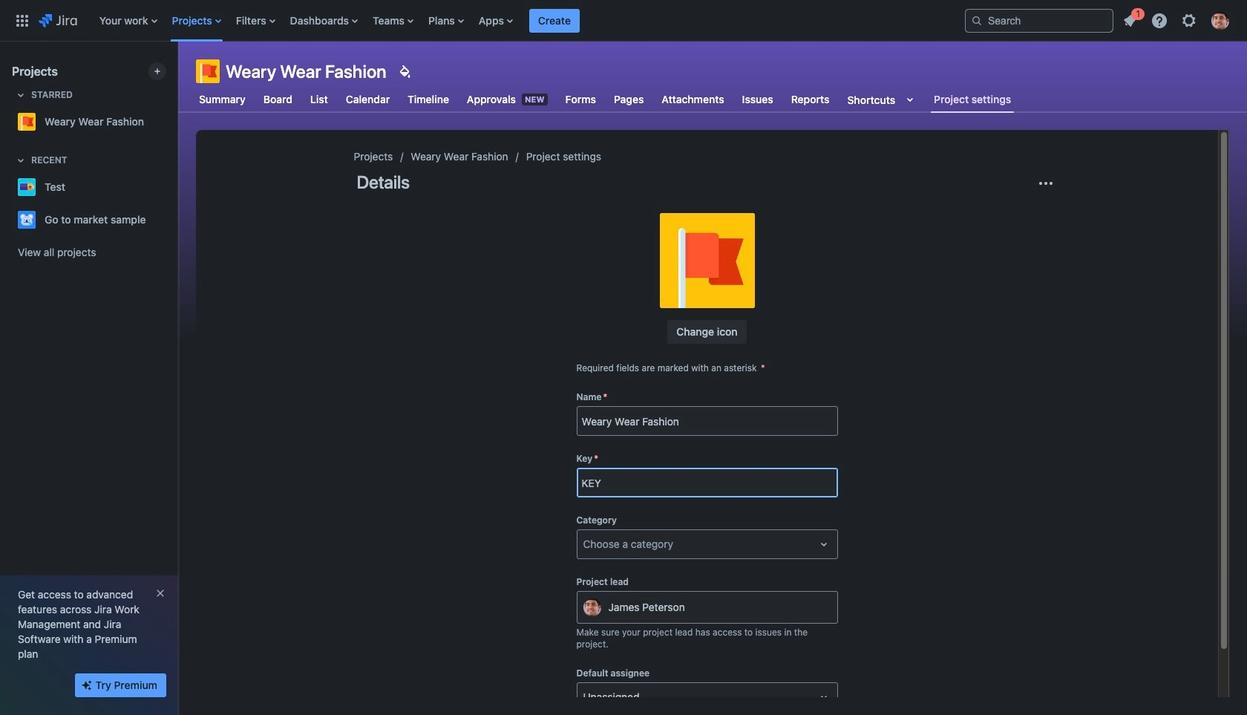 Task type: describe. For each thing, give the bounding box(es) containing it.
your profile and settings image
[[1212, 12, 1230, 29]]

0 horizontal spatial list item
[[529, 0, 580, 41]]

close premium upgrade banner image
[[154, 587, 166, 599]]

create project image
[[151, 65, 163, 77]]

1 add to starred image from the top
[[162, 178, 180, 196]]

1 open image from the top
[[815, 535, 833, 553]]

sidebar navigation image
[[162, 59, 195, 89]]

settings image
[[1181, 12, 1198, 29]]

notifications image
[[1121, 12, 1139, 29]]

collapse starred projects image
[[12, 86, 30, 104]]

collapse recent projects image
[[12, 151, 30, 169]]



Task type: vqa. For each thing, say whether or not it's contained in the screenshot.
Collapse Starred projects IMAGE
yes



Task type: locate. For each thing, give the bounding box(es) containing it.
None search field
[[965, 9, 1114, 32]]

appswitcher icon image
[[13, 12, 31, 29]]

set project background image
[[395, 62, 413, 80]]

jira image
[[39, 12, 77, 29], [39, 12, 77, 29]]

0 vertical spatial open image
[[815, 535, 833, 553]]

None text field
[[583, 537, 586, 552], [583, 690, 586, 705], [583, 537, 586, 552], [583, 690, 586, 705]]

list item inside list
[[1117, 6, 1145, 32]]

2 open image from the top
[[815, 688, 833, 706]]

1 vertical spatial add to starred image
[[162, 211, 180, 229]]

1 horizontal spatial list item
[[1117, 6, 1145, 32]]

tab list
[[187, 86, 1023, 113]]

list
[[92, 0, 953, 41], [1117, 6, 1239, 34]]

2 add to starred image from the top
[[162, 211, 180, 229]]

list item
[[529, 0, 580, 41], [1117, 6, 1145, 32]]

project avatar image
[[660, 213, 755, 308]]

1 horizontal spatial list
[[1117, 6, 1239, 34]]

add to starred image
[[162, 178, 180, 196], [162, 211, 180, 229]]

0 horizontal spatial list
[[92, 0, 953, 41]]

banner
[[0, 0, 1247, 42]]

open image
[[815, 535, 833, 553], [815, 688, 833, 706]]

0 vertical spatial add to starred image
[[162, 178, 180, 196]]

primary element
[[9, 0, 953, 41]]

Search field
[[965, 9, 1114, 32]]

help image
[[1151, 12, 1169, 29]]

None field
[[577, 408, 837, 434], [577, 469, 837, 496], [577, 408, 837, 434], [577, 469, 837, 496]]

1 vertical spatial open image
[[815, 688, 833, 706]]

remove from starred image
[[162, 113, 180, 131]]

search image
[[971, 14, 983, 26]]



